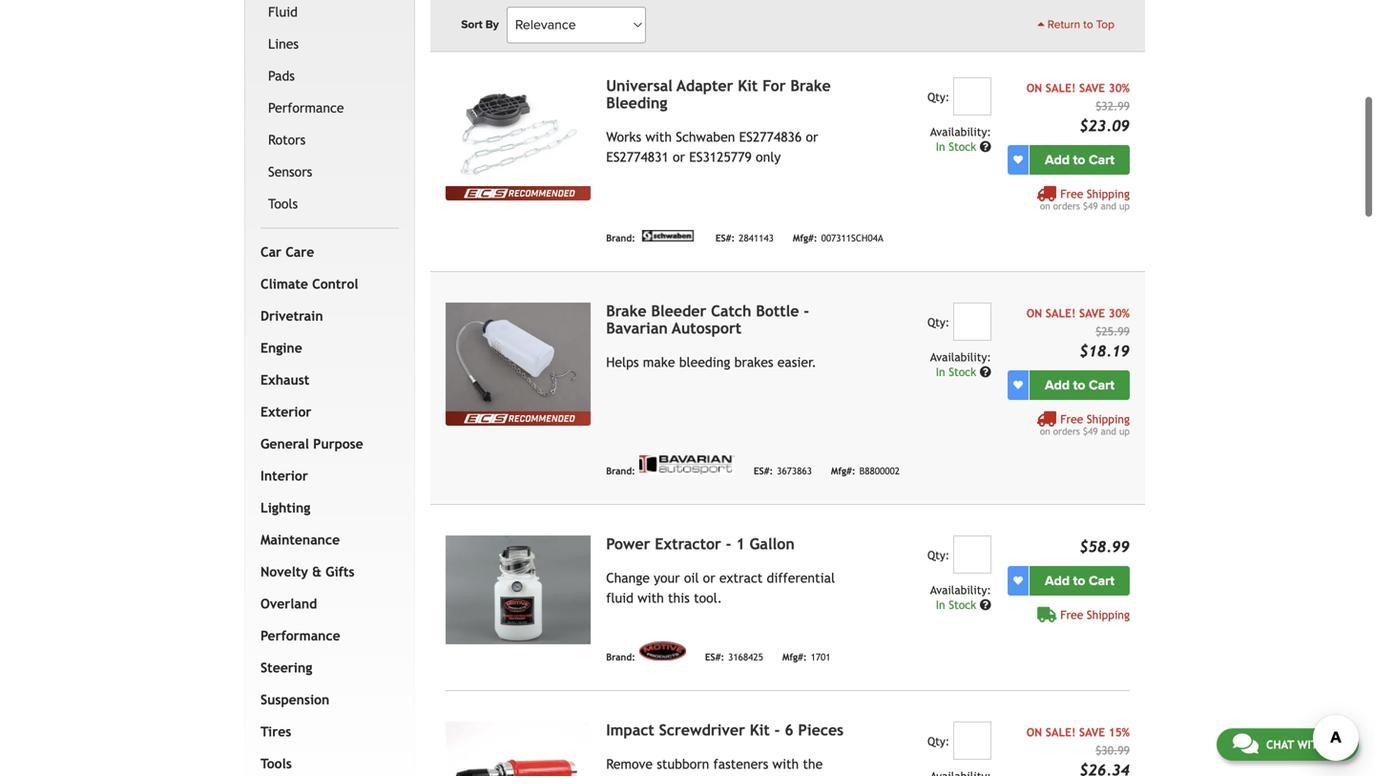 Task type: locate. For each thing, give the bounding box(es) containing it.
mfg#: left b8800002
[[832, 465, 856, 476]]

1 vertical spatial or
[[673, 149, 686, 164]]

with inside remove stubborn fasteners with the
[[773, 756, 799, 772]]

to up free shipping
[[1074, 573, 1086, 589]]

universal
[[607, 77, 673, 94]]

1 vertical spatial add to cart
[[1046, 377, 1115, 393]]

orders down $18.19
[[1054, 426, 1081, 437]]

steering
[[261, 660, 312, 675]]

0 vertical spatial sale!
[[1046, 81, 1076, 94]]

3 shipping from the top
[[1087, 608, 1131, 621]]

cart
[[1089, 152, 1115, 168], [1089, 377, 1115, 393], [1089, 573, 1115, 589]]

add down on sale!                         save 30% $25.99 $18.19
[[1046, 377, 1070, 393]]

on
[[1041, 200, 1051, 211], [1041, 426, 1051, 437]]

1 add to cart button from the top
[[1030, 145, 1131, 174]]

0 vertical spatial on
[[1027, 81, 1043, 94]]

2 ecs tuning recommends this product. image from the top
[[446, 411, 591, 426]]

save up $25.99
[[1080, 306, 1106, 320]]

brake right the for
[[791, 77, 831, 94]]

3 add from the top
[[1046, 573, 1070, 589]]

es2774831
[[607, 149, 669, 164]]

performance up rotors
[[268, 100, 344, 115]]

add for $18.19
[[1046, 377, 1070, 393]]

- left '1'
[[726, 535, 732, 553]]

with left the
[[773, 756, 799, 772]]

2 add from the top
[[1046, 377, 1070, 393]]

$49 down $23.09
[[1084, 200, 1099, 211]]

1 vertical spatial ecs tuning recommends this product. image
[[446, 411, 591, 426]]

1 vertical spatial brand:
[[607, 465, 636, 476]]

1 shipping from the top
[[1087, 187, 1131, 200]]

2 brand: from the top
[[607, 465, 636, 476]]

this
[[668, 590, 690, 606]]

1 add from the top
[[1046, 152, 1070, 168]]

kit
[[738, 77, 758, 94], [750, 721, 770, 739]]

2 sale! from the top
[[1046, 306, 1076, 320]]

1 vertical spatial orders
[[1054, 426, 1081, 437]]

30% inside on sale!                         save 30% $25.99 $18.19
[[1109, 306, 1131, 320]]

1 vertical spatial on
[[1041, 426, 1051, 437]]

1 stock from the top
[[949, 140, 977, 153]]

1 orders from the top
[[1054, 200, 1081, 211]]

2 vertical spatial add to cart button
[[1030, 566, 1131, 596]]

suspension link
[[257, 684, 395, 716]]

2 add to wish list image from the top
[[1014, 380, 1024, 390]]

mfg#:
[[793, 233, 818, 243], [832, 465, 856, 476], [783, 652, 807, 663]]

free for $23.09
[[1061, 187, 1084, 200]]

0 vertical spatial -
[[804, 302, 810, 320]]

0 vertical spatial in stock
[[936, 140, 980, 153]]

add
[[1046, 152, 1070, 168], [1046, 377, 1070, 393], [1046, 573, 1070, 589]]

0 vertical spatial es#:
[[716, 233, 735, 243]]

1 cart from the top
[[1089, 152, 1115, 168]]

sale! inside on sale!                         save 30% $32.99 $23.09
[[1046, 81, 1076, 94]]

0 vertical spatial save
[[1080, 81, 1106, 94]]

up for $18.19
[[1120, 426, 1131, 437]]

tools down tires
[[261, 756, 292, 771]]

1 on from the top
[[1041, 200, 1051, 211]]

$58.99
[[1080, 538, 1131, 555]]

2 vertical spatial shipping
[[1087, 608, 1131, 621]]

to for third add to cart button from the top
[[1074, 573, 1086, 589]]

on sale!                         save 30% $32.99 $23.09
[[1027, 81, 1131, 134]]

free shipping
[[1061, 608, 1131, 621]]

1 sale! from the top
[[1046, 81, 1076, 94]]

mfg#: left 1701
[[783, 652, 807, 663]]

save up $32.99
[[1080, 81, 1106, 94]]

2 free shipping on orders $49 and up from the top
[[1041, 412, 1131, 437]]

brand: left schwaben - corporate logo
[[607, 233, 636, 243]]

on inside on sale!                         save 30% $32.99 $23.09
[[1027, 81, 1043, 94]]

performance link
[[264, 92, 395, 124], [257, 620, 395, 652]]

tools down sensors
[[268, 196, 298, 211]]

on inside on sale!                         save 30% $25.99 $18.19
[[1027, 306, 1043, 320]]

es3125779
[[690, 149, 752, 164]]

2 vertical spatial free
[[1061, 608, 1084, 621]]

catch
[[711, 302, 752, 320]]

- left 6
[[775, 721, 780, 739]]

free down $23.09
[[1061, 187, 1084, 200]]

2 vertical spatial on
[[1027, 725, 1043, 739]]

2 30% from the top
[[1109, 306, 1131, 320]]

shipping for $18.19
[[1087, 412, 1131, 426]]

add to cart down $23.09
[[1046, 152, 1115, 168]]

add up free shipping
[[1046, 573, 1070, 589]]

2 $49 from the top
[[1084, 426, 1099, 437]]

es#: 2841143
[[716, 233, 774, 243]]

sensors
[[268, 164, 313, 179]]

2 vertical spatial in stock
[[936, 598, 980, 611]]

2 on from the top
[[1027, 306, 1043, 320]]

availability:
[[931, 125, 992, 138], [931, 350, 992, 364], [931, 583, 992, 597]]

mfg#: left "007311sch04a"
[[793, 233, 818, 243]]

sale! for $18.19
[[1046, 306, 1076, 320]]

1 vertical spatial tools link
[[257, 748, 395, 776]]

3 in from the top
[[936, 598, 946, 611]]

0 vertical spatial tools
[[268, 196, 298, 211]]

0 vertical spatial tools link
[[264, 188, 395, 220]]

add to wish list image
[[1014, 155, 1024, 164], [1014, 380, 1024, 390], [1014, 576, 1024, 586]]

kit inside universal adapter kit for brake bleeding
[[738, 77, 758, 94]]

with inside change your oil or extract differential fluid with this tool.
[[638, 590, 664, 606]]

0 horizontal spatial or
[[673, 149, 686, 164]]

0 vertical spatial kit
[[738, 77, 758, 94]]

2 vertical spatial stock
[[949, 598, 977, 611]]

add to cart button down $23.09
[[1030, 145, 1131, 174]]

$25.99
[[1096, 324, 1131, 338]]

orders down $23.09
[[1054, 200, 1081, 211]]

free down $58.99
[[1061, 608, 1084, 621]]

2 add to cart button from the top
[[1030, 370, 1131, 400]]

es2774836
[[740, 129, 802, 144]]

save for $23.09
[[1080, 81, 1106, 94]]

30% for $23.09
[[1109, 81, 1131, 94]]

orders
[[1054, 200, 1081, 211], [1054, 426, 1081, 437]]

1 brand: from the top
[[607, 233, 636, 243]]

1 vertical spatial availability:
[[931, 350, 992, 364]]

3 availability: from the top
[[931, 583, 992, 597]]

0 vertical spatial brake
[[791, 77, 831, 94]]

2 horizontal spatial or
[[806, 129, 819, 144]]

2 horizontal spatial -
[[804, 302, 810, 320]]

0 vertical spatial cart
[[1089, 152, 1115, 168]]

add for $23.09
[[1046, 152, 1070, 168]]

2 shipping from the top
[[1087, 412, 1131, 426]]

1 vertical spatial 30%
[[1109, 306, 1131, 320]]

add down on sale!                         save 30% $32.99 $23.09
[[1046, 152, 1070, 168]]

tools
[[268, 196, 298, 211], [261, 756, 292, 771]]

es#:
[[716, 233, 735, 243], [754, 465, 774, 476], [705, 652, 725, 663]]

1 add to cart from the top
[[1046, 152, 1115, 168]]

1 vertical spatial add to cart button
[[1030, 370, 1131, 400]]

free for $18.19
[[1061, 412, 1084, 426]]

power extractor - 1 gallon
[[607, 535, 795, 553]]

up for $23.09
[[1120, 200, 1131, 211]]

0 vertical spatial orders
[[1054, 200, 1081, 211]]

add to wish list image for $23.09
[[1014, 155, 1024, 164]]

comments image
[[1234, 732, 1259, 755]]

0 vertical spatial free
[[1061, 187, 1084, 200]]

2 availability: from the top
[[931, 350, 992, 364]]

1 horizontal spatial -
[[775, 721, 780, 739]]

differential
[[767, 570, 836, 586]]

orders for $18.19
[[1054, 426, 1081, 437]]

gallon
[[750, 535, 795, 553]]

es#: left 3168425
[[705, 652, 725, 663]]

0 vertical spatial add to cart button
[[1030, 145, 1131, 174]]

0 vertical spatial or
[[806, 129, 819, 144]]

or inside change your oil or extract differential fluid with this tool.
[[703, 570, 716, 586]]

1 vertical spatial $49
[[1084, 426, 1099, 437]]

qty:
[[928, 90, 950, 103], [928, 315, 950, 329], [928, 548, 950, 562], [928, 735, 950, 748]]

30% up $32.99
[[1109, 81, 1131, 94]]

1 vertical spatial sale!
[[1046, 306, 1076, 320]]

brand:
[[607, 233, 636, 243], [607, 465, 636, 476], [607, 652, 636, 663]]

3 add to cart button from the top
[[1030, 566, 1131, 596]]

$49 down $18.19
[[1084, 426, 1099, 437]]

0 vertical spatial shipping
[[1087, 187, 1131, 200]]

or
[[806, 129, 819, 144], [673, 149, 686, 164], [703, 570, 716, 586]]

tools inside braking subcategories element
[[268, 196, 298, 211]]

free shipping on orders $49 and up down $18.19
[[1041, 412, 1131, 437]]

0 vertical spatial availability:
[[931, 125, 992, 138]]

add to wish list image for $18.19
[[1014, 380, 1024, 390]]

1 vertical spatial add to wish list image
[[1014, 380, 1024, 390]]

car
[[261, 244, 282, 260]]

1 vertical spatial free shipping on orders $49 and up
[[1041, 412, 1131, 437]]

30% up $25.99
[[1109, 306, 1131, 320]]

3 on from the top
[[1027, 725, 1043, 739]]

2 stock from the top
[[949, 365, 977, 378]]

2 up from the top
[[1120, 426, 1131, 437]]

cart down $23.09
[[1089, 152, 1115, 168]]

and
[[1102, 200, 1117, 211], [1102, 426, 1117, 437]]

brake up helps
[[607, 302, 647, 320]]

in stock for $18.19
[[936, 365, 980, 378]]

-
[[804, 302, 810, 320], [726, 535, 732, 553], [775, 721, 780, 739]]

sale!
[[1046, 81, 1076, 94], [1046, 306, 1076, 320], [1046, 725, 1076, 739]]

1 vertical spatial on
[[1027, 306, 1043, 320]]

save inside on sale!                         save 30% $32.99 $23.09
[[1080, 81, 1106, 94]]

2 orders from the top
[[1054, 426, 1081, 437]]

2 vertical spatial add to cart
[[1046, 573, 1115, 589]]

bottle
[[757, 302, 800, 320]]

motive - corporate logo image
[[640, 641, 686, 661]]

30% inside on sale!                         save 30% $32.99 $23.09
[[1109, 81, 1131, 94]]

2 vertical spatial brand:
[[607, 652, 636, 663]]

0 vertical spatial question circle image
[[980, 141, 992, 152]]

0 vertical spatial add to cart
[[1046, 152, 1115, 168]]

question circle image
[[980, 141, 992, 152], [980, 366, 992, 377]]

helps make bleeding brakes easier.
[[607, 354, 817, 370]]

in stock
[[936, 140, 980, 153], [936, 365, 980, 378], [936, 598, 980, 611]]

fasteners
[[714, 756, 769, 772]]

2 vertical spatial availability:
[[931, 583, 992, 597]]

1 availability: from the top
[[931, 125, 992, 138]]

ecs tuning recommends this product. image for universal adapter kit for brake bleeding
[[446, 186, 591, 200]]

stock for $23.09
[[949, 140, 977, 153]]

1 qty: from the top
[[928, 90, 950, 103]]

0 vertical spatial mfg#:
[[793, 233, 818, 243]]

1 horizontal spatial brake
[[791, 77, 831, 94]]

save left 15%
[[1080, 725, 1106, 739]]

on for $23.09
[[1027, 81, 1043, 94]]

2 free from the top
[[1061, 412, 1084, 426]]

0 vertical spatial and
[[1102, 200, 1117, 211]]

maintenance link
[[257, 524, 395, 556]]

add to cart up free shipping
[[1046, 573, 1115, 589]]

cart down $58.99
[[1089, 573, 1115, 589]]

2 vertical spatial cart
[[1089, 573, 1115, 589]]

1 vertical spatial and
[[1102, 426, 1117, 437]]

and down $23.09
[[1102, 200, 1117, 211]]

0 vertical spatial stock
[[949, 140, 977, 153]]

shipping down $23.09
[[1087, 187, 1131, 200]]

brake inside brake bleeder catch bottle - bavarian autosport
[[607, 302, 647, 320]]

es#: left 2841143
[[716, 233, 735, 243]]

rotors link
[[264, 124, 395, 156]]

chat with us
[[1267, 738, 1343, 751]]

with up 'es2774831'
[[646, 129, 672, 144]]

0 vertical spatial add
[[1046, 152, 1070, 168]]

up down $23.09
[[1120, 200, 1131, 211]]

question circle image for $18.19
[[980, 366, 992, 377]]

add to cart button up free shipping
[[1030, 566, 1131, 596]]

shipping down $18.19
[[1087, 412, 1131, 426]]

0 vertical spatial add to wish list image
[[1014, 155, 1024, 164]]

1 in stock from the top
[[936, 140, 980, 153]]

es#: for bavarian
[[754, 465, 774, 476]]

1 30% from the top
[[1109, 81, 1131, 94]]

up down $18.19
[[1120, 426, 1131, 437]]

impact screwdriver kit - 6 pieces link
[[607, 721, 844, 739]]

1 vertical spatial es#:
[[754, 465, 774, 476]]

brand: left motive - corporate logo
[[607, 652, 636, 663]]

30% for $18.19
[[1109, 306, 1131, 320]]

1 vertical spatial add
[[1046, 377, 1070, 393]]

1 vertical spatial brake
[[607, 302, 647, 320]]

0 vertical spatial free shipping on orders $49 and up
[[1041, 187, 1131, 211]]

free shipping on orders $49 and up for $23.09
[[1041, 187, 1131, 211]]

or right oil
[[703, 570, 716, 586]]

cart down $18.19
[[1089, 377, 1115, 393]]

sale! for $23.09
[[1046, 81, 1076, 94]]

add to cart button for $18.19
[[1030, 370, 1131, 400]]

1 vertical spatial cart
[[1089, 377, 1115, 393]]

performance link down overland
[[257, 620, 395, 652]]

es#11416 - pcs2800 - impact screwdriver kit - 6 pieces - remove stubborn fasteners with the swing of a hammer! - schwaben - audi bmw volkswagen mercedes benz mini porsche image
[[446, 722, 591, 776]]

2 and from the top
[[1102, 426, 1117, 437]]

0 vertical spatial brand:
[[607, 233, 636, 243]]

1 save from the top
[[1080, 81, 1106, 94]]

add to cart down $18.19
[[1046, 377, 1115, 393]]

universal adapter kit for brake bleeding link
[[607, 77, 831, 111]]

0 vertical spatial in
[[936, 140, 946, 153]]

add to cart button down $18.19
[[1030, 370, 1131, 400]]

2 vertical spatial save
[[1080, 725, 1106, 739]]

performance down overland
[[261, 628, 341, 643]]

1 ecs tuning recommends this product. image from the top
[[446, 186, 591, 200]]

2 vertical spatial add to wish list image
[[1014, 576, 1024, 586]]

1 free shipping on orders $49 and up from the top
[[1041, 187, 1131, 211]]

up
[[1120, 200, 1131, 211], [1120, 426, 1131, 437]]

1 horizontal spatial or
[[703, 570, 716, 586]]

es#3673863 - b8800002 - brake bleeder catch bottle - bavarian autosport - helps make bleeding brakes easier. - bav auto tools - audi bmw volkswagen mercedes benz mini porsche image
[[446, 302, 591, 411]]

1 free from the top
[[1061, 187, 1084, 200]]

or right es2774836
[[806, 129, 819, 144]]

brand: for bavarian
[[607, 465, 636, 476]]

tools link down tires
[[257, 748, 395, 776]]

to down $23.09
[[1074, 152, 1086, 168]]

1 vertical spatial in
[[936, 365, 946, 378]]

control
[[312, 276, 359, 292]]

1 vertical spatial save
[[1080, 306, 1106, 320]]

free down $18.19
[[1061, 412, 1084, 426]]

engine
[[261, 340, 302, 356]]

1 vertical spatial mfg#:
[[832, 465, 856, 476]]

save inside on sale!                         save 30% $25.99 $18.19
[[1080, 306, 1106, 320]]

0 vertical spatial up
[[1120, 200, 1131, 211]]

0 vertical spatial $49
[[1084, 200, 1099, 211]]

in stock for $23.09
[[936, 140, 980, 153]]

0 horizontal spatial -
[[726, 535, 732, 553]]

- right bottle
[[804, 302, 810, 320]]

free shipping on orders $49 and up down $23.09
[[1041, 187, 1131, 211]]

None number field
[[954, 77, 992, 115], [954, 302, 992, 341], [954, 535, 992, 574], [954, 722, 992, 760], [954, 77, 992, 115], [954, 302, 992, 341], [954, 535, 992, 574], [954, 722, 992, 760]]

kit left 6
[[750, 721, 770, 739]]

3 in stock from the top
[[936, 598, 980, 611]]

2 vertical spatial add
[[1046, 573, 1070, 589]]

brand: left bav auto tools - corporate logo
[[607, 465, 636, 476]]

with left us
[[1298, 738, 1326, 751]]

2 vertical spatial in
[[936, 598, 946, 611]]

add to cart button
[[1030, 145, 1131, 174], [1030, 370, 1131, 400], [1030, 566, 1131, 596]]

with inside works with schwaben es2774836 or es2774831 or es3125779 only
[[646, 129, 672, 144]]

1 vertical spatial question circle image
[[980, 366, 992, 377]]

caret up image
[[1038, 18, 1045, 30]]

and down $18.19
[[1102, 426, 1117, 437]]

kit left the for
[[738, 77, 758, 94]]

2 in stock from the top
[[936, 365, 980, 378]]

2 vertical spatial mfg#:
[[783, 652, 807, 663]]

cart for $18.19
[[1089, 377, 1115, 393]]

0 horizontal spatial brake
[[607, 302, 647, 320]]

1 vertical spatial up
[[1120, 426, 1131, 437]]

4 qty: from the top
[[928, 735, 950, 748]]

qty: for -
[[928, 315, 950, 329]]

1 vertical spatial in stock
[[936, 365, 980, 378]]

3 cart from the top
[[1089, 573, 1115, 589]]

3 qty: from the top
[[928, 548, 950, 562]]

or down schwaben
[[673, 149, 686, 164]]

0 vertical spatial ecs tuning recommends this product. image
[[446, 186, 591, 200]]

2 vertical spatial or
[[703, 570, 716, 586]]

2 on from the top
[[1041, 426, 1051, 437]]

add to cart button for $23.09
[[1030, 145, 1131, 174]]

2 save from the top
[[1080, 306, 1106, 320]]

question circle image for $23.09
[[980, 141, 992, 152]]

1 vertical spatial kit
[[750, 721, 770, 739]]

2 add to cart from the top
[[1046, 377, 1115, 393]]

tools link up car care 'link'
[[264, 188, 395, 220]]

with down "your" on the bottom
[[638, 590, 664, 606]]

0 vertical spatial 30%
[[1109, 81, 1131, 94]]

1 and from the top
[[1102, 200, 1117, 211]]

performance link up rotors
[[264, 92, 395, 124]]

1 vertical spatial free
[[1061, 412, 1084, 426]]

availability: for $23.09
[[931, 125, 992, 138]]

power extractor - 1 gallon link
[[607, 535, 795, 553]]

1 question circle image from the top
[[980, 141, 992, 152]]

es#: 3673863
[[754, 465, 812, 476]]

3 free from the top
[[1061, 608, 1084, 621]]

2 cart from the top
[[1089, 377, 1115, 393]]

1 in from the top
[[936, 140, 946, 153]]

interior link
[[257, 460, 395, 492]]

0 vertical spatial performance
[[268, 100, 344, 115]]

fluid
[[268, 4, 298, 19]]

1 vertical spatial stock
[[949, 365, 977, 378]]

to down $18.19
[[1074, 377, 1086, 393]]

bavarian
[[607, 319, 668, 337]]

on
[[1027, 81, 1043, 94], [1027, 306, 1043, 320], [1027, 725, 1043, 739]]

free
[[1061, 187, 1084, 200], [1061, 412, 1084, 426], [1061, 608, 1084, 621]]

0 vertical spatial on
[[1041, 200, 1051, 211]]

free shipping on orders $49 and up
[[1041, 187, 1131, 211], [1041, 412, 1131, 437]]

1 vertical spatial shipping
[[1087, 412, 1131, 426]]

1 add to wish list image from the top
[[1014, 155, 1024, 164]]

impact screwdriver kit - 6 pieces
[[607, 721, 844, 739]]

1 up from the top
[[1120, 200, 1131, 211]]

2 vertical spatial sale!
[[1046, 725, 1076, 739]]

1 $49 from the top
[[1084, 200, 1099, 211]]

with
[[646, 129, 672, 144], [638, 590, 664, 606], [1298, 738, 1326, 751], [773, 756, 799, 772]]

shipping for $23.09
[[1087, 187, 1131, 200]]

easier.
[[778, 354, 817, 370]]

ecs tuning recommends this product. image
[[446, 186, 591, 200], [446, 411, 591, 426]]

only
[[756, 149, 781, 164]]

in for $18.19
[[936, 365, 946, 378]]

schwaben - corporate logo image
[[640, 230, 697, 241]]

2 qty: from the top
[[928, 315, 950, 329]]

sale! inside on sale!                         save 30% $25.99 $18.19
[[1046, 306, 1076, 320]]

shipping
[[1087, 187, 1131, 200], [1087, 412, 1131, 426], [1087, 608, 1131, 621]]

remove
[[607, 756, 653, 772]]

1 on from the top
[[1027, 81, 1043, 94]]

2 question circle image from the top
[[980, 366, 992, 377]]

2 in from the top
[[936, 365, 946, 378]]

add to cart for $18.19
[[1046, 377, 1115, 393]]

brake
[[791, 77, 831, 94], [607, 302, 647, 320]]

es#: left the 3673863
[[754, 465, 774, 476]]

qty: for gallon
[[928, 548, 950, 562]]

es#: for bleeding
[[716, 233, 735, 243]]

shipping down $58.99
[[1087, 608, 1131, 621]]



Task type: vqa. For each thing, say whether or not it's contained in the screenshot.
performance in the Braking subcategories element
yes



Task type: describe. For each thing, give the bounding box(es) containing it.
on for $18.19
[[1027, 306, 1043, 320]]

exhaust
[[261, 372, 310, 387]]

1 vertical spatial performance
[[261, 628, 341, 643]]

maintenance
[[261, 532, 340, 547]]

exterior link
[[257, 396, 395, 428]]

&
[[312, 564, 322, 579]]

autosport
[[672, 319, 742, 337]]

performance inside braking subcategories element
[[268, 100, 344, 115]]

the
[[803, 756, 823, 772]]

b8800002
[[860, 465, 900, 476]]

car care link
[[257, 236, 395, 268]]

mfg#: for brake bleeder catch bottle - bavarian autosport
[[832, 465, 856, 476]]

steering link
[[257, 652, 395, 684]]

adapter
[[677, 77, 734, 94]]

by
[[486, 18, 499, 32]]

2 vertical spatial es#:
[[705, 652, 725, 663]]

drivetrain
[[261, 308, 323, 324]]

es#: 3168425
[[705, 652, 764, 663]]

and for $18.19
[[1102, 426, 1117, 437]]

to for add to cart button associated with $18.19
[[1074, 377, 1086, 393]]

qty: for brake
[[928, 90, 950, 103]]

and for $23.09
[[1102, 200, 1117, 211]]

braking subcategories element
[[261, 0, 399, 229]]

rotors
[[268, 132, 306, 147]]

sort by
[[461, 18, 499, 32]]

availability: for $18.19
[[931, 350, 992, 364]]

mfg#: 1701
[[783, 652, 831, 663]]

save for $18.19
[[1080, 306, 1106, 320]]

orders for $23.09
[[1054, 200, 1081, 211]]

brake inside universal adapter kit for brake bleeding
[[791, 77, 831, 94]]

novelty & gifts
[[261, 564, 355, 579]]

make
[[643, 354, 676, 370]]

to for add to cart button for $23.09
[[1074, 152, 1086, 168]]

mfg#: 007311sch04a
[[793, 233, 884, 243]]

lines link
[[264, 28, 395, 60]]

works with schwaben es2774836 or es2774831 or es3125779 only
[[607, 129, 819, 164]]

novelty
[[261, 564, 308, 579]]

your
[[654, 570, 680, 586]]

on for $18.19
[[1041, 426, 1051, 437]]

for
[[763, 77, 786, 94]]

top
[[1097, 18, 1115, 32]]

brand: for bleeding
[[607, 233, 636, 243]]

bleeder
[[652, 302, 707, 320]]

3168425
[[729, 652, 764, 663]]

es#2841143 - 007311sch04a - universal adapter kit for brake bleeding - works with schwaben es2774836 or es2774831 or es3125779 only - schwaben - audi bmw volkswagen mercedes benz mini porsche image
[[446, 77, 591, 186]]

1 vertical spatial performance link
[[257, 620, 395, 652]]

mfg#: b8800002
[[832, 465, 900, 476]]

chat
[[1267, 738, 1295, 751]]

on for $23.09
[[1041, 200, 1051, 211]]

overland link
[[257, 588, 395, 620]]

bleeding
[[607, 94, 668, 111]]

3673863
[[777, 465, 812, 476]]

engine link
[[257, 332, 395, 364]]

novelty & gifts link
[[257, 556, 395, 588]]

$18.19
[[1080, 342, 1131, 360]]

mfg#: for universal adapter kit for brake bleeding
[[793, 233, 818, 243]]

impact
[[607, 721, 655, 739]]

mfg#: for power extractor - 1 gallon
[[783, 652, 807, 663]]

interior
[[261, 468, 308, 483]]

drivetrain link
[[257, 300, 395, 332]]

return to top link
[[1038, 16, 1115, 33]]

3 add to cart from the top
[[1046, 573, 1115, 589]]

helps
[[607, 354, 639, 370]]

1 vertical spatial -
[[726, 535, 732, 553]]

exhaust link
[[257, 364, 395, 396]]

on sale!                         save 15%
[[1027, 725, 1131, 739]]

lighting link
[[257, 492, 395, 524]]

schwaben
[[676, 129, 736, 144]]

chat with us link
[[1217, 729, 1360, 761]]

question circle image
[[980, 599, 992, 610]]

in for $23.09
[[936, 140, 946, 153]]

brake bleeder catch bottle - bavarian autosport link
[[607, 302, 810, 337]]

extract
[[720, 570, 763, 586]]

3 save from the top
[[1080, 725, 1106, 739]]

fluid link
[[264, 0, 395, 28]]

pads
[[268, 68, 295, 83]]

1
[[737, 535, 745, 553]]

purpose
[[313, 436, 364, 451]]

general purpose
[[261, 436, 364, 451]]

$49 for $23.09
[[1084, 200, 1099, 211]]

to left top
[[1084, 18, 1094, 32]]

add to cart for $23.09
[[1046, 152, 1115, 168]]

kit for for
[[738, 77, 758, 94]]

2 vertical spatial -
[[775, 721, 780, 739]]

overland
[[261, 596, 317, 611]]

- inside brake bleeder catch bottle - bavarian autosport
[[804, 302, 810, 320]]

extractor
[[655, 535, 722, 553]]

climate
[[261, 276, 308, 292]]

universal adapter kit for brake bleeding
[[607, 77, 831, 111]]

gifts
[[326, 564, 355, 579]]

$49 for $18.19
[[1084, 426, 1099, 437]]

on sale!                         save 30% $25.99 $18.19
[[1027, 306, 1131, 360]]

screwdriver
[[659, 721, 746, 739]]

remove stubborn fasteners with the
[[607, 756, 823, 776]]

works
[[607, 129, 642, 144]]

pieces
[[799, 721, 844, 739]]

power
[[607, 535, 651, 553]]

pads link
[[264, 60, 395, 92]]

sensors link
[[264, 156, 395, 188]]

3 add to wish list image from the top
[[1014, 576, 1024, 586]]

tires
[[261, 724, 291, 739]]

1 vertical spatial tools
[[261, 756, 292, 771]]

free shipping on orders $49 and up for $18.19
[[1041, 412, 1131, 437]]

change your oil or extract differential fluid with this tool.
[[607, 570, 836, 606]]

3 sale! from the top
[[1046, 725, 1076, 739]]

tool.
[[694, 590, 723, 606]]

stock for $18.19
[[949, 365, 977, 378]]

car care
[[261, 244, 314, 260]]

0 vertical spatial performance link
[[264, 92, 395, 124]]

3 brand: from the top
[[607, 652, 636, 663]]

climate control link
[[257, 268, 395, 300]]

climate control
[[261, 276, 359, 292]]

es#3168425 - 1701 - power extractor - 1 gallon - change your oil or extract differential fluid with this tool. - motive - audi bmw volkswagen mercedes benz mini porsche image
[[446, 535, 591, 644]]

lighting
[[261, 500, 311, 515]]

oil
[[684, 570, 699, 586]]

3 stock from the top
[[949, 598, 977, 611]]

cart for $23.09
[[1089, 152, 1115, 168]]

care
[[286, 244, 314, 260]]

kit for -
[[750, 721, 770, 739]]

6
[[785, 721, 794, 739]]

general purpose link
[[257, 428, 395, 460]]

return to top
[[1045, 18, 1115, 32]]

ecs tuning recommends this product. image for brake bleeder catch bottle - bavarian autosport
[[446, 411, 591, 426]]

suspension
[[261, 692, 330, 707]]

tires link
[[257, 716, 395, 748]]

bleeding
[[680, 354, 731, 370]]

007311sch04a
[[822, 233, 884, 243]]

bav auto tools - corporate logo image
[[640, 455, 735, 474]]



